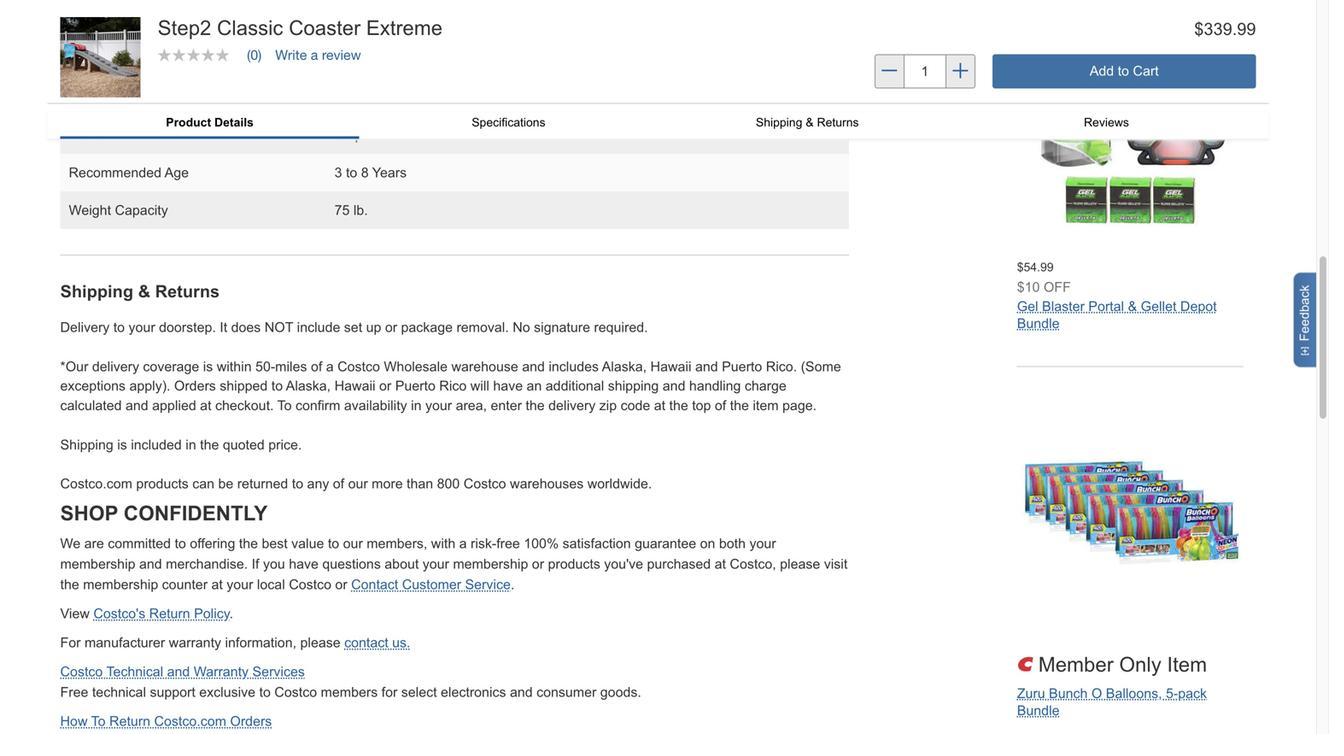Task type: locate. For each thing, give the bounding box(es) containing it.
0 horizontal spatial please
[[219, 11, 254, 25]]

costco.com
[[60, 476, 132, 491], [154, 714, 226, 729]]

orders inside '*our delivery coverage is within 50-miles of a costco wholesale warehouse and includes alaska, hawaii and puerto rico. (some exceptions apply). orders shipped to alaska, hawaii or puerto rico will have an additional shipping and handling charge calculated and applied at checkout. to confirm availability in your area, enter the delivery zip code at the top of the item page.'
[[174, 378, 216, 394]]

our left more
[[348, 476, 368, 491]]

is left within
[[203, 359, 213, 374]]

1 horizontal spatial products
[[548, 557, 601, 572]]

apply).
[[129, 378, 170, 394]]

to right delivery
[[113, 320, 125, 335]]

2 bundle from the top
[[1018, 703, 1060, 718]]

or left contact in the left bottom of the page
[[335, 577, 348, 593]]

costco's
[[93, 606, 145, 622]]

shipping
[[756, 116, 803, 129], [60, 282, 133, 301], [60, 437, 113, 452]]

0 horizontal spatial contact
[[258, 11, 296, 25]]

membership up costco's
[[83, 577, 158, 593]]

costco right 800
[[464, 476, 506, 491]]

1 vertical spatial is
[[117, 437, 127, 452]]

please for us.
[[300, 635, 341, 651]]

returns inside shipping & returns "link"
[[818, 116, 859, 129]]

800-
[[468, 11, 492, 25]]

puerto up the 'charge' on the right
[[722, 359, 763, 374]]

extreme
[[366, 17, 443, 39]]

a right "miles"
[[326, 359, 334, 374]]

for for for manufacturer warranty information, please contact us.
[[60, 635, 81, 651]]

to right 3
[[346, 165, 358, 180]]

1 vertical spatial products
[[548, 557, 601, 572]]

0 horizontal spatial step2
[[158, 17, 211, 39]]

reviews
[[1085, 116, 1130, 129]]

0 vertical spatial please
[[219, 11, 254, 25]]

0 horizontal spatial hawaii
[[335, 378, 376, 394]]

rico
[[440, 378, 467, 394]]

up
[[366, 320, 382, 335]]

1 vertical spatial return
[[109, 714, 150, 729]]

products down satisfaction
[[548, 557, 601, 572]]

your down rico
[[426, 398, 452, 413]]

0 vertical spatial to
[[277, 398, 292, 413]]

costco up free at bottom left
[[60, 664, 103, 680]]

1 vertical spatial a
[[326, 359, 334, 374]]

customer
[[402, 577, 462, 593]]

1 horizontal spatial contact
[[345, 635, 389, 651]]

0 horizontal spatial products
[[136, 476, 189, 491]]

in right included
[[186, 437, 196, 452]]

. down free
[[511, 577, 515, 593]]

orders up applied
[[174, 378, 216, 394]]

costco right local at the left bottom
[[289, 577, 332, 593]]

of
[[311, 359, 322, 374], [715, 398, 727, 413], [333, 476, 345, 491]]

and up an
[[522, 359, 545, 374]]

puerto
[[722, 359, 763, 374], [395, 378, 436, 394]]

questions up "(0)" "link"
[[165, 11, 216, 25]]

None button
[[993, 54, 1257, 89]]

at down the merchandise.
[[212, 577, 223, 593]]

and left consumer
[[510, 685, 533, 700]]

age
[[165, 165, 189, 180]]

portal
[[1089, 299, 1125, 314]]

o
[[1092, 686, 1103, 701]]

0 vertical spatial orders
[[174, 378, 216, 394]]

339.99
[[1205, 20, 1257, 38]]

have inside '*our delivery coverage is within 50-miles of a costco wholesale warehouse and includes alaska, hawaii and puerto rico. (some exceptions apply). orders shipped to alaska, hawaii or puerto rico will have an additional shipping and handling charge calculated and applied at checkout. to confirm availability in your area, enter the delivery zip code at the top of the item page.'
[[494, 378, 523, 394]]

contact for the
[[258, 11, 296, 25]]

to left 'confirm'
[[277, 398, 292, 413]]

bundle
[[1018, 316, 1060, 331], [1018, 703, 1060, 718]]

costco.com up shop at the left
[[60, 476, 132, 491]]

for manufacturer warranty information, please contact us.
[[60, 635, 411, 651]]

1 vertical spatial delivery
[[549, 398, 596, 413]]

0 vertical spatial products
[[136, 476, 189, 491]]

0 vertical spatial returns
[[818, 116, 859, 129]]

0 horizontal spatial costco.com
[[60, 476, 132, 491]]

1 horizontal spatial have
[[494, 378, 523, 394]]

costco,
[[730, 557, 777, 572]]

1 horizontal spatial hawaii
[[651, 359, 692, 374]]

be
[[218, 476, 234, 491]]

bundle inside "zuru bunch o balloons, 5-pack bundle"
[[1018, 703, 1060, 718]]

costco.com down support
[[154, 714, 226, 729]]

package
[[401, 320, 453, 335]]

alaska, up 'confirm'
[[286, 378, 331, 394]]

shipping & returns
[[756, 116, 859, 129], [60, 282, 220, 301]]

can
[[193, 476, 215, 491]]

0 vertical spatial specifications
[[60, 80, 176, 99]]

0 horizontal spatial to
[[91, 714, 106, 729]]

of right any
[[333, 476, 345, 491]]

or up the availability at left
[[380, 378, 392, 394]]

if
[[252, 557, 259, 572]]

manufacturer
[[85, 635, 165, 651]]

0 vertical spatial for
[[60, 11, 78, 25]]

0 horizontal spatial alaska,
[[286, 378, 331, 394]]

shipping & returns inside shipping & returns "link"
[[756, 116, 859, 129]]

1 vertical spatial hawaii
[[335, 378, 376, 394]]

0 vertical spatial a
[[311, 47, 318, 63]]

or down 100%
[[532, 557, 544, 572]]

hawaii up the availability at left
[[335, 378, 376, 394]]

charge
[[745, 378, 787, 394]]

& inside "link"
[[806, 116, 814, 129]]

contact us. link
[[345, 635, 411, 651]]

no
[[513, 320, 531, 335]]

return for policy
[[149, 606, 190, 622]]

to inside '*our delivery coverage is within 50-miles of a costco wholesale warehouse and includes alaska, hawaii and puerto rico. (some exceptions apply). orders shipped to alaska, hawaii or puerto rico will have an additional shipping and handling charge calculated and applied at checkout. to confirm availability in your area, enter the delivery zip code at the top of the item page.'
[[277, 398, 292, 413]]

contact left us.
[[345, 635, 389, 651]]

step2 up "(0)" "link"
[[158, 17, 211, 39]]

return
[[149, 606, 190, 622], [109, 714, 150, 729]]

1 horizontal spatial orders
[[230, 714, 272, 729]]

50-
[[256, 359, 275, 374]]

1 vertical spatial returns
[[155, 282, 220, 301]]

0 vertical spatial contact
[[258, 11, 296, 25]]

0 vertical spatial puerto
[[722, 359, 763, 374]]

at right code
[[654, 398, 666, 413]]

our left members, on the bottom
[[343, 536, 363, 551]]

0 horizontal spatial &
[[138, 282, 150, 301]]

zuru bunch o balloons, 5-pack bundle link
[[1018, 686, 1208, 718]]

1 horizontal spatial in
[[411, 398, 422, 413]]

returned
[[237, 476, 288, 491]]

orders down exclusive
[[230, 714, 272, 729]]

0 vertical spatial bundle
[[1018, 316, 1060, 331]]

& inside $54.99 $10 off gel blaster portal & gellet depot bundle
[[1129, 299, 1138, 314]]

hawaii
[[651, 359, 692, 374], [335, 378, 376, 394]]

at right applied
[[200, 398, 212, 413]]

products inside we are committed to offering the best value to our members, with a risk-free 100% satisfaction guarantee on both your membership and merchandise. if you have questions about your membership or products you've purchased at costco, please visit the membership counter at your local costco or
[[548, 557, 601, 572]]

*our
[[60, 359, 88, 374]]

1 horizontal spatial please
[[300, 635, 341, 651]]

bundle down gel
[[1018, 316, 1060, 331]]

1 horizontal spatial step2
[[335, 127, 370, 143]]

0 horizontal spatial puerto
[[395, 378, 436, 394]]

your left doorstep.
[[129, 320, 155, 335]]

0 vertical spatial of
[[311, 359, 322, 374]]

0 horizontal spatial have
[[289, 557, 319, 572]]

0 horizontal spatial orders
[[174, 378, 216, 394]]

zuru bunch o balloons, 5-pack bundle image
[[1018, 402, 1244, 628]]

2 for from the top
[[60, 635, 81, 651]]

member only item
[[1039, 654, 1208, 676]]

a
[[311, 47, 318, 63], [326, 359, 334, 374], [460, 536, 467, 551]]

hawaii up "shipping" at the left bottom of page
[[651, 359, 692, 374]]

1 vertical spatial have
[[289, 557, 319, 572]]

have
[[494, 378, 523, 394], [289, 557, 319, 572]]

1-
[[457, 11, 468, 25]]

an
[[527, 378, 542, 394]]

1 horizontal spatial costco.com
[[154, 714, 226, 729]]

a inside '*our delivery coverage is within 50-miles of a costco wholesale warehouse and includes alaska, hawaii and puerto rico. (some exceptions apply). orders shipped to alaska, hawaii or puerto rico will have an additional shipping and handling charge calculated and applied at checkout. to confirm availability in your area, enter the delivery zip code at the top of the item page.'
[[326, 359, 334, 374]]

warehouse
[[452, 359, 519, 374]]

alaska,
[[602, 359, 647, 374], [286, 378, 331, 394]]

1 for from the top
[[60, 11, 78, 25]]

2 vertical spatial a
[[460, 536, 467, 551]]

1 horizontal spatial of
[[333, 476, 345, 491]]

of right "miles"
[[311, 359, 322, 374]]

delivery down additional at the left of the page
[[549, 398, 596, 413]]

1 horizontal spatial to
[[277, 398, 292, 413]]

our inside we are committed to offering the best value to our members, with a risk-free 100% satisfaction guarantee on both your membership and merchandise. if you have questions about your membership or products you've purchased at costco, please visit the membership counter at your local costco or
[[343, 536, 363, 551]]

2 horizontal spatial please
[[780, 557, 821, 572]]

step2 up 8 on the top
[[335, 127, 370, 143]]

1 horizontal spatial .
[[511, 577, 515, 593]]

costco's return policy link
[[93, 606, 230, 622]]

off
[[1044, 279, 1072, 295]]

weight
[[69, 203, 111, 218]]

0 vertical spatial alaska,
[[602, 359, 647, 374]]

alaska, up "shipping" at the left bottom of page
[[602, 359, 647, 374]]

product details
[[166, 116, 254, 129]]

2
[[351, 11, 358, 25]]

bundle down zuru
[[1018, 703, 1060, 718]]

1 horizontal spatial a
[[326, 359, 334, 374]]

will
[[471, 378, 490, 394]]

how to return costco.com orders link
[[60, 714, 272, 729]]

&
[[806, 116, 814, 129], [138, 282, 150, 301], [1129, 299, 1138, 314]]

None telephone field
[[905, 54, 946, 89]]

puerto down wholesale
[[395, 378, 436, 394]]

1 horizontal spatial returns
[[818, 116, 859, 129]]

347-
[[491, 11, 515, 25]]

1 horizontal spatial delivery
[[549, 398, 596, 413]]

your inside '*our delivery coverage is within 50-miles of a costco wholesale warehouse and includes alaska, hawaii and puerto rico. (some exceptions apply). orders shipped to alaska, hawaii or puerto rico will have an additional shipping and handling charge calculated and applied at checkout. to confirm availability in your area, enter the delivery zip code at the top of the item page.'
[[426, 398, 452, 413]]

0 vertical spatial .
[[511, 577, 515, 593]]

costco down delivery to your doorstep. it does not include set up or package removal. no signature required.
[[338, 359, 380, 374]]

the left item
[[730, 398, 750, 413]]

page.
[[783, 398, 817, 413]]

support
[[150, 685, 196, 700]]

0 horizontal spatial is
[[117, 437, 127, 452]]

for left product
[[60, 11, 78, 25]]

1 vertical spatial step2
[[335, 127, 370, 143]]

2 horizontal spatial of
[[715, 398, 727, 413]]

1 vertical spatial contact
[[345, 635, 389, 651]]

contact
[[258, 11, 296, 25], [345, 635, 389, 651]]

and up support
[[167, 664, 190, 680]]

0 vertical spatial in
[[411, 398, 422, 413]]

contact for us.
[[345, 635, 389, 651]]

to down "services"
[[259, 685, 271, 700]]

of right top
[[715, 398, 727, 413]]

and down committed
[[139, 557, 162, 572]]

membership
[[60, 557, 135, 572], [453, 557, 529, 572], [83, 577, 158, 593]]

gel
[[1018, 299, 1039, 314]]

both
[[720, 536, 746, 551]]

questions up contact in the left bottom of the page
[[323, 557, 381, 572]]

products up shop confidently
[[136, 476, 189, 491]]

0 horizontal spatial delivery
[[92, 359, 139, 374]]

specifications link
[[360, 112, 658, 132]]

contact left the
[[258, 11, 296, 25]]

merchandise.
[[166, 557, 248, 572]]

consumer
[[537, 685, 597, 700]]

required.
[[594, 320, 648, 335]]

please up costco technical and warranty services free technical support exclusive to costco members for select electronics and consumer goods.
[[300, 635, 341, 651]]

rico.
[[766, 359, 798, 374]]

top
[[692, 398, 711, 413]]

0 vertical spatial questions
[[165, 11, 216, 25]]

return down technical
[[109, 714, 150, 729]]

*our delivery coverage is within 50-miles of a costco wholesale warehouse and includes alaska, hawaii and puerto rico. (some exceptions apply). orders shipped to alaska, hawaii or puerto rico will have an additional shipping and handling charge calculated and applied at checkout. to confirm availability in your area, enter the delivery zip code at the top of the item page.
[[60, 359, 842, 413]]

for down view
[[60, 635, 81, 651]]

to left "offering"
[[175, 536, 186, 551]]

how to return costco.com orders
[[60, 714, 272, 729]]

return down counter
[[149, 606, 190, 622]]

costco inside '*our delivery coverage is within 50-miles of a costco wholesale warehouse and includes alaska, hawaii and puerto rico. (some exceptions apply). orders shipped to alaska, hawaii or puerto rico will have an additional shipping and handling charge calculated and applied at checkout. to confirm availability in your area, enter the delivery zip code at the top of the item page.'
[[338, 359, 380, 374]]

0 horizontal spatial shipping & returns
[[60, 282, 220, 301]]

company,
[[361, 11, 415, 25]]

0 horizontal spatial of
[[311, 359, 322, 374]]

risk-
[[471, 536, 497, 551]]

have up enter
[[494, 378, 523, 394]]

1 vertical spatial shipping & returns
[[60, 282, 220, 301]]

1 vertical spatial please
[[780, 557, 821, 572]]

1 horizontal spatial alaska,
[[602, 359, 647, 374]]

and inside we are committed to offering the best value to our members, with a risk-free 100% satisfaction guarantee on both your membership and merchandise. if you have questions about your membership or products you've purchased at costco, please visit the membership counter at your local costco or
[[139, 557, 162, 572]]

1 horizontal spatial puerto
[[722, 359, 763, 374]]

questions inside we are committed to offering the best value to our members, with a risk-free 100% satisfaction guarantee on both your membership and merchandise. if you have questions about your membership or products you've purchased at costco, please visit the membership counter at your local costco or
[[323, 557, 381, 572]]

1 vertical spatial to
[[91, 714, 106, 729]]

a right write
[[311, 47, 318, 63]]

related
[[125, 11, 161, 25]]

1 vertical spatial for
[[60, 635, 81, 651]]

to right how
[[91, 714, 106, 729]]

is left included
[[117, 437, 127, 452]]

. up for manufacturer warranty information, please contact us.
[[230, 606, 233, 622]]

please left visit
[[780, 557, 821, 572]]

1 horizontal spatial shipping & returns
[[756, 116, 859, 129]]

enter
[[491, 398, 522, 413]]

1 vertical spatial specifications
[[472, 116, 546, 129]]

1 bundle from the top
[[1018, 316, 1060, 331]]

0 vertical spatial costco.com
[[60, 476, 132, 491]]

1 vertical spatial bundle
[[1018, 703, 1060, 718]]

1 vertical spatial .
[[230, 606, 233, 622]]

0 vertical spatial shipping
[[756, 116, 803, 129]]

2 horizontal spatial a
[[460, 536, 467, 551]]

0 horizontal spatial questions
[[165, 11, 216, 25]]

1 vertical spatial in
[[186, 437, 196, 452]]

a right with
[[460, 536, 467, 551]]

1 vertical spatial shipping
[[60, 282, 133, 301]]

select
[[402, 685, 437, 700]]

delivery up exceptions
[[92, 359, 139, 374]]

depot
[[1181, 299, 1218, 314]]

to down "50-"
[[272, 378, 283, 394]]

1 vertical spatial puerto
[[395, 378, 436, 394]]

2 vertical spatial please
[[300, 635, 341, 651]]

2 vertical spatial shipping
[[60, 437, 113, 452]]

offering
[[190, 536, 235, 551]]

policy
[[194, 606, 230, 622]]

0 vertical spatial shipping & returns
[[756, 116, 859, 129]]

or inside '*our delivery coverage is within 50-miles of a costco wholesale warehouse and includes alaska, hawaii and puerto rico. (some exceptions apply). orders shipped to alaska, hawaii or puerto rico will have an additional shipping and handling charge calculated and applied at checkout. to confirm availability in your area, enter the delivery zip code at the top of the item page.'
[[380, 378, 392, 394]]

0 vertical spatial have
[[494, 378, 523, 394]]

and
[[522, 359, 545, 374], [696, 359, 719, 374], [663, 378, 686, 394], [126, 398, 148, 413], [139, 557, 162, 572], [167, 664, 190, 680], [510, 685, 533, 700]]

reviews link
[[958, 112, 1257, 132]]

0 vertical spatial return
[[149, 606, 190, 622]]

0 vertical spatial step2
[[158, 17, 211, 39]]

your up contact customer service .
[[423, 557, 449, 572]]

does
[[231, 320, 261, 335]]

1 horizontal spatial questions
[[323, 557, 381, 572]]

service
[[465, 577, 511, 593]]

2 vertical spatial of
[[333, 476, 345, 491]]

the
[[526, 398, 545, 413], [670, 398, 689, 413], [730, 398, 750, 413], [200, 437, 219, 452], [239, 536, 258, 551], [60, 577, 79, 593]]

have down the "value"
[[289, 557, 319, 572]]

1 horizontal spatial is
[[203, 359, 213, 374]]

includes
[[549, 359, 599, 374]]

2 horizontal spatial &
[[1129, 299, 1138, 314]]

0 vertical spatial our
[[348, 476, 368, 491]]

a inside we are committed to offering the best value to our members, with a risk-free 100% satisfaction guarantee on both your membership and merchandise. if you have questions about your membership or products you've purchased at costco, please visit the membership counter at your local costco or
[[460, 536, 467, 551]]

blaster
[[1043, 299, 1085, 314]]

1 vertical spatial costco.com
[[154, 714, 226, 729]]

in down wholesale
[[411, 398, 422, 413]]

coaster
[[289, 17, 361, 39]]

1 horizontal spatial &
[[806, 116, 814, 129]]

are
[[84, 536, 104, 551]]

you've
[[605, 557, 644, 572]]

please up (0) in the top left of the page
[[219, 11, 254, 25]]



Task type: describe. For each thing, give the bounding box(es) containing it.
guarantee
[[635, 536, 697, 551]]

information,
[[225, 635, 297, 651]]

exceptions
[[60, 378, 126, 394]]

members
[[321, 685, 378, 700]]

value
[[292, 536, 324, 551]]

details
[[215, 116, 254, 129]]

worldwide.
[[588, 476, 652, 491]]

feedback
[[1298, 285, 1312, 341]]

(0) link
[[158, 47, 275, 63]]

step
[[323, 11, 348, 25]]

at down both
[[715, 557, 726, 572]]

800
[[437, 476, 460, 491]]

recommended age
[[69, 165, 189, 180]]

return for costco.com
[[109, 714, 150, 729]]

best
[[262, 536, 288, 551]]

please for the
[[219, 11, 254, 25]]

the left top
[[670, 398, 689, 413]]

zip
[[600, 398, 617, 413]]

free
[[60, 685, 88, 700]]

the
[[299, 11, 320, 25]]

write a review button
[[275, 47, 361, 63]]

1 vertical spatial orders
[[230, 714, 272, 729]]

years
[[372, 165, 407, 180]]

your down if
[[227, 577, 253, 593]]

bundle inside $54.99 $10 off gel blaster portal & gellet depot bundle
[[1018, 316, 1060, 331]]

shop
[[60, 502, 118, 525]]

warranty
[[169, 635, 221, 651]]

costco technical and warranty services free technical support exclusive to costco members for select electronics and consumer goods.
[[60, 664, 642, 700]]

and down apply).
[[126, 398, 148, 413]]

contact customer service .
[[351, 577, 515, 593]]

step2 classic coaster extreme
[[158, 17, 443, 39]]

confidently
[[124, 502, 268, 525]]

shipping inside "link"
[[756, 116, 803, 129]]

zuru
[[1018, 686, 1046, 701]]

in inside '*our delivery coverage is within 50-miles of a costco wholesale warehouse and includes alaska, hawaii and puerto rico. (some exceptions apply). orders shipped to alaska, hawaii or puerto rico will have an additional shipping and handling charge calculated and applied at checkout. to confirm availability in your area, enter the delivery zip code at the top of the item page.'
[[411, 398, 422, 413]]

of for costco.com products can be returned to any of our more than 800 costco warehouses worldwide.
[[333, 476, 345, 491]]

product details link
[[60, 112, 360, 136]]

it
[[220, 320, 227, 335]]

membership up 'service'
[[453, 557, 529, 572]]

view costco's return policy .
[[60, 606, 233, 622]]

costco inside we are committed to offering the best value to our members, with a risk-free 100% satisfaction guarantee on both your membership and merchandise. if you have questions about your membership or products you've purchased at costco, please visit the membership counter at your local costco or
[[289, 577, 332, 593]]

of for *our delivery coverage is within 50-miles of a costco wholesale warehouse and includes alaska, hawaii and puerto rico. (some exceptions apply). orders shipped to alaska, hawaii or puerto rico will have an additional shipping and handling charge calculated and applied at checkout. to confirm availability in your area, enter the delivery zip code at the top of the item page.
[[311, 359, 322, 374]]

contact customer service link
[[351, 577, 511, 593]]

the up if
[[239, 536, 258, 551]]

costco.com products can be returned to any of our more than 800 costco warehouses worldwide.
[[60, 476, 652, 491]]

for product related questions please contact the step 2 company, llc at 1-800-347-8372
[[60, 11, 542, 25]]

recommended
[[69, 165, 162, 180]]

about
[[385, 557, 419, 572]]

to left any
[[292, 476, 304, 491]]

step2 for step2 classic coaster extreme
[[158, 17, 211, 39]]

us.
[[392, 635, 411, 651]]

the left quoted
[[200, 437, 219, 452]]

to right the "value"
[[328, 536, 339, 551]]

view
[[60, 606, 90, 622]]

we are committed to offering the best value to our members, with a risk-free 100% satisfaction guarantee on both your membership and merchandise. if you have questions about your membership or products you've purchased at costco, please visit the membership counter at your local costco or
[[60, 536, 848, 593]]

costco down "services"
[[275, 685, 317, 700]]

lb.
[[354, 203, 368, 218]]

to inside costco technical and warranty services free technical support exclusive to costco members for select electronics and consumer goods.
[[259, 685, 271, 700]]

classic
[[217, 17, 283, 39]]

is inside '*our delivery coverage is within 50-miles of a costco wholesale warehouse and includes alaska, hawaii and puerto rico. (some exceptions apply). orders shipped to alaska, hawaii or puerto rico will have an additional shipping and handling charge calculated and applied at checkout. to confirm availability in your area, enter the delivery zip code at the top of the item page.'
[[203, 359, 213, 374]]

product
[[82, 11, 121, 25]]

to inside '*our delivery coverage is within 50-miles of a costco wholesale warehouse and includes alaska, hawaii and puerto rico. (some exceptions apply). orders shipped to alaska, hawaii or puerto rico will have an additional shipping and handling charge calculated and applied at checkout. to confirm availability in your area, enter the delivery zip code at the top of the item page.'
[[272, 378, 283, 394]]

5-
[[1167, 686, 1179, 701]]

at left 1-
[[444, 11, 454, 25]]

for
[[382, 685, 398, 700]]

have inside we are committed to offering the best value to our members, with a risk-free 100% satisfaction guarantee on both your membership and merchandise. if you have questions about your membership or products you've purchased at costco, please visit the membership counter at your local costco or
[[289, 557, 319, 572]]

1 vertical spatial of
[[715, 398, 727, 413]]

0 horizontal spatial .
[[230, 606, 233, 622]]

step2 classic coaster extreme image
[[60, 17, 141, 98]]

warranty
[[194, 664, 249, 680]]

purchased
[[647, 557, 711, 572]]

0 horizontal spatial a
[[311, 47, 318, 63]]

confirm
[[296, 398, 341, 413]]

how
[[60, 714, 88, 729]]

we
[[60, 536, 81, 551]]

step2 for step2
[[335, 127, 370, 143]]

product
[[166, 116, 211, 129]]

delivery
[[60, 320, 110, 335]]

calculated
[[60, 398, 122, 413]]

include
[[297, 320, 340, 335]]

0 vertical spatial delivery
[[92, 359, 139, 374]]

0 horizontal spatial in
[[186, 437, 196, 452]]

balloons,
[[1107, 686, 1163, 701]]

satisfaction
[[563, 536, 631, 551]]

not
[[265, 320, 293, 335]]

free
[[497, 536, 520, 551]]

bunch
[[1050, 686, 1088, 701]]

more
[[372, 476, 403, 491]]

3 to 8 years
[[335, 165, 407, 180]]

membership down "are"
[[60, 557, 135, 572]]

or right up
[[385, 320, 397, 335]]

and right "shipping" at the left bottom of page
[[663, 378, 686, 394]]

the down an
[[526, 398, 545, 413]]

your up costco,
[[750, 536, 777, 551]]

only
[[1120, 654, 1162, 676]]

8
[[361, 165, 369, 180]]

member
[[1039, 654, 1114, 676]]

members,
[[367, 536, 428, 551]]

delivery to your doorstep. it does not include set up or package removal. no signature required.
[[60, 320, 648, 335]]

applied
[[152, 398, 196, 413]]

$10
[[1018, 279, 1041, 295]]

the up view
[[60, 577, 79, 593]]

contact
[[351, 577, 399, 593]]

weight capacity
[[69, 203, 168, 218]]

additional
[[546, 378, 605, 394]]

item
[[753, 398, 779, 413]]

1 horizontal spatial specifications
[[472, 116, 546, 129]]

signature
[[534, 320, 591, 335]]

for for for product related questions please contact the step 2 company, llc at 1-800-347-8372
[[60, 11, 78, 25]]

1 vertical spatial alaska,
[[286, 378, 331, 394]]

0 horizontal spatial specifications
[[60, 80, 176, 99]]

pack
[[1179, 686, 1208, 701]]

0 horizontal spatial returns
[[155, 282, 220, 301]]

and up the handling
[[696, 359, 719, 374]]

gel blaster portal & gellet depot bundle image
[[1018, 14, 1244, 240]]

technical
[[92, 685, 146, 700]]

checkout.
[[215, 398, 274, 413]]

please inside we are committed to offering the best value to our members, with a risk-free 100% satisfaction guarantee on both your membership and merchandise. if you have questions about your membership or products you've purchased at costco, please visit the membership counter at your local costco or
[[780, 557, 821, 572]]

(0)
[[247, 47, 262, 63]]

you
[[263, 557, 285, 572]]

0 vertical spatial hawaii
[[651, 359, 692, 374]]



Task type: vqa. For each thing, say whether or not it's contained in the screenshot.
Grid View image
no



